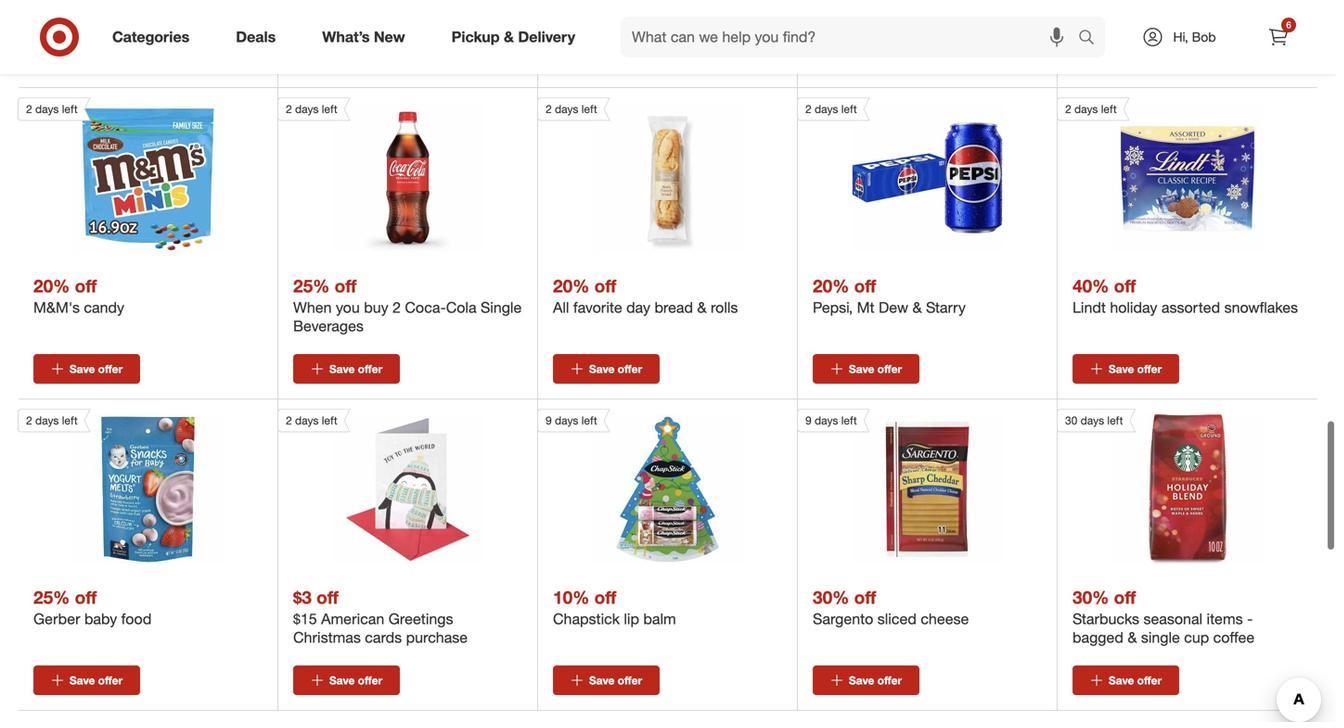 Task type: vqa. For each thing, say whether or not it's contained in the screenshot.


Task type: describe. For each thing, give the bounding box(es) containing it.
9 days left button for 10% off
[[537, 409, 743, 565]]

dew
[[879, 299, 909, 317]]

20% for 20% off m&m's candy
[[33, 276, 70, 297]]

30% off sargento sliced cheese
[[813, 588, 969, 629]]

face
[[634, 6, 662, 24]]

days for 40% off lindt holiday assorted snowflakes
[[1075, 102, 1098, 116]]

& inside 20% off all favorite day bread & rolls
[[697, 299, 707, 317]]

$3
[[293, 588, 312, 609]]

left for 25% off gerber baby food
[[62, 414, 78, 428]]

save offer for 25% off when you buy 2 coca-cola single beverages
[[329, 363, 383, 377]]

save offer button for 20% off m&m's candy
[[33, 355, 140, 384]]

30% for 30% off sargento sliced cheese
[[813, 588, 850, 609]]

pickup
[[452, 28, 500, 46]]

starry
[[926, 299, 966, 317]]

2 days left for 25% off when you buy 2 coca-cola single beverages
[[286, 102, 338, 116]]

save offer button down educational
[[33, 43, 140, 73]]

offer for 20% off all favorite day bread & rolls
[[618, 363, 642, 377]]

q-tips cotton swabs
[[1073, 6, 1210, 24]]

offer for 30% off starbucks seasonal items - bagged & single cup coffee
[[1138, 674, 1162, 688]]

bagged
[[1073, 629, 1124, 648]]

educational
[[33, 6, 112, 24]]

offer for 10% off chapstick lip balm
[[618, 674, 642, 688]]

m&m's
[[33, 299, 80, 317]]

cotton
[[1121, 6, 1163, 24]]

american
[[321, 611, 385, 629]]

buy
[[364, 299, 388, 317]]

chapstick
[[553, 611, 620, 629]]

tips
[[1088, 6, 1117, 24]]

left for 10% off chapstick lip balm
[[582, 414, 597, 428]]

bob
[[1192, 29, 1216, 45]]

days for 30% off starbucks seasonal items - bagged & single cup coffee
[[1081, 414, 1105, 428]]

& inside 30% off starbucks seasonal items - bagged & single cup coffee
[[1128, 629, 1137, 648]]

save down seasonal
[[849, 51, 875, 65]]

2 days left for $3 off $15 american greetings christmas cards purchase
[[286, 414, 338, 428]]

mt
[[857, 299, 875, 317]]

hi, bob
[[1174, 29, 1216, 45]]

cola
[[446, 299, 477, 317]]

save for 10% off chapstick lip balm
[[589, 674, 615, 688]]

favorite
[[573, 299, 622, 317]]

items
[[1207, 611, 1243, 629]]

what's new
[[322, 28, 405, 46]]

save down educational
[[69, 51, 95, 65]]

off for 40% off lindt holiday assorted snowflakes
[[1114, 276, 1136, 297]]

off for 20% off m&m's candy
[[75, 276, 97, 297]]

save offer button down seasonal
[[813, 43, 920, 73]]

lindt
[[1073, 299, 1106, 317]]

rolls
[[711, 299, 738, 317]]

2 days left for 20% off m&m's candy
[[26, 102, 78, 116]]

offer for 20% off m&m's candy
[[98, 363, 123, 377]]

& inside 20% off pepsi, mt dew & starry
[[913, 299, 922, 317]]

pickup & delivery
[[452, 28, 575, 46]]

snowflakes
[[1225, 299, 1298, 317]]

save for 25% off gerber baby food
[[69, 674, 95, 688]]

9 days left button for 30% off
[[797, 409, 1003, 565]]

25% off when you buy 2 coca-cola single beverages
[[293, 276, 522, 336]]

& inside button
[[666, 6, 676, 24]]

single
[[1141, 629, 1180, 648]]

2 for 20% off m&m's candy
[[26, 102, 32, 116]]

new
[[374, 28, 405, 46]]

starbucks
[[1073, 611, 1140, 629]]

hi,
[[1174, 29, 1189, 45]]

save offer for 25% off gerber baby food
[[69, 674, 123, 688]]

10% off chapstick lip balm
[[553, 588, 676, 629]]

swabs
[[1167, 6, 1210, 24]]

off for 30% off starbucks seasonal items - bagged & single cup coffee
[[1114, 588, 1136, 609]]

lip inside 10% off chapstick lip balm
[[624, 611, 639, 629]]

2 days left button for 25% off when you buy 2 coca-cola single beverages
[[278, 98, 483, 254]]

save down eye,
[[589, 51, 615, 65]]

30 days left button
[[1057, 409, 1263, 565]]

2 days left for 20% off all favorite day bread & rolls
[[546, 102, 597, 116]]

save offer button for 10% off chapstick lip balm
[[553, 667, 660, 696]]

makeup
[[699, 6, 752, 24]]

save offer button down eye,
[[553, 43, 660, 73]]

$15
[[293, 611, 317, 629]]

days for 20% off m&m's candy
[[35, 102, 59, 116]]

30% off starbucks seasonal items - bagged & single cup coffee
[[1073, 588, 1255, 648]]

educational toys & games
[[33, 6, 206, 24]]

20% off all favorite day bread & rolls
[[553, 276, 738, 317]]

candy
[[84, 299, 124, 317]]

2 days left for 25% off gerber baby food
[[26, 414, 78, 428]]

cup
[[1184, 629, 1210, 648]]

2 days left button for 25% off gerber baby food
[[18, 409, 223, 565]]

2 days left button for 40% off lindt holiday assorted snowflakes
[[1057, 98, 1263, 254]]

save for 25% off when you buy 2 coca-cola single beverages
[[329, 363, 355, 377]]

2 for 25% off gerber baby food
[[26, 414, 32, 428]]

offer down eye,
[[618, 51, 642, 65]]

what's
[[322, 28, 370, 46]]

25% for 25% off gerber baby food
[[33, 588, 70, 609]]

6 link
[[1259, 17, 1299, 58]]

eye,
[[603, 6, 629, 24]]

20% off m&m's candy
[[33, 276, 124, 317]]

2 days left button for 20% off pepsi, mt dew & starry
[[797, 98, 1003, 254]]

left for 30% off starbucks seasonal items - bagged & single cup coffee
[[1108, 414, 1123, 428]]

holiday
[[1110, 299, 1158, 317]]

save for 20% off m&m's candy
[[69, 363, 95, 377]]

off for 30% off sargento sliced cheese
[[854, 588, 876, 609]]

pepsi,
[[813, 299, 853, 317]]

2 days left for 20% off pepsi, mt dew & starry
[[806, 102, 857, 116]]

25% off gerber baby food
[[33, 588, 152, 629]]

beverages
[[293, 318, 364, 336]]

6
[[1287, 19, 1292, 31]]

delivery
[[518, 28, 575, 46]]

off for 10% off chapstick lip balm
[[595, 588, 617, 609]]

left for 25% off when you buy 2 coca-cola single beverages
[[322, 102, 338, 116]]

What can we help you find? suggestions appear below search field
[[621, 17, 1083, 58]]

save for 20% off pepsi, mt dew & starry
[[849, 363, 875, 377]]

single
[[481, 299, 522, 317]]

days for 30% off sargento sliced cheese
[[815, 414, 838, 428]]

offer for 20% off pepsi, mt dew & starry
[[878, 363, 902, 377]]

40% off lindt holiday assorted snowflakes
[[1073, 276, 1298, 317]]

save offer for 30% off sargento sliced cheese
[[849, 674, 902, 688]]

when
[[293, 299, 332, 317]]

sliced
[[878, 611, 917, 629]]

coca-
[[405, 299, 446, 317]]

balm
[[644, 611, 676, 629]]



Task type: locate. For each thing, give the bounding box(es) containing it.
2 days left button for 20% off all favorite day bread & rolls
[[537, 98, 743, 254]]

1 9 days left button from the left
[[537, 409, 743, 565]]

25% inside 25% off when you buy 2 coca-cola single beverages
[[293, 276, 330, 297]]

2 days left for 40% off lindt holiday assorted snowflakes
[[1065, 102, 1117, 116]]

left for 20% off all favorite day bread & rolls
[[582, 102, 597, 116]]

20%
[[33, 276, 70, 297], [553, 276, 590, 297], [813, 276, 850, 297]]

1 horizontal spatial 20%
[[553, 276, 590, 297]]

seasonal
[[813, 6, 874, 24]]

save down beverages
[[329, 363, 355, 377]]

2 for 20% off pepsi, mt dew & starry
[[806, 102, 812, 116]]

20% inside 20% off m&m's candy
[[33, 276, 70, 297]]

1 horizontal spatial lip
[[680, 6, 695, 24]]

offer for $3 off $15 american greetings christmas cards purchase
[[358, 674, 383, 688]]

save down chapstick
[[589, 674, 615, 688]]

offer down "candy" at the left top of the page
[[98, 363, 123, 377]]

save offer down the single
[[1109, 674, 1162, 688]]

games
[[161, 6, 206, 24]]

& up categories
[[147, 6, 157, 24]]

save offer for 40% off lindt holiday assorted snowflakes
[[1109, 363, 1162, 377]]

2 days left
[[26, 102, 78, 116], [286, 102, 338, 116], [546, 102, 597, 116], [806, 102, 857, 116], [1065, 102, 1117, 116], [26, 414, 78, 428], [286, 414, 338, 428]]

off up favorite
[[595, 276, 617, 297]]

revlon eye, face & lip makeup
[[553, 6, 752, 24]]

all
[[553, 299, 569, 317]]

days for 20% off all favorite day bread & rolls
[[555, 102, 579, 116]]

1 horizontal spatial 30%
[[1073, 588, 1109, 609]]

left for 30% off sargento sliced cheese
[[842, 414, 857, 428]]

off right $3
[[317, 588, 339, 609]]

toys
[[116, 6, 143, 24]]

save offer button down mt
[[813, 355, 920, 384]]

9 for 10% off
[[546, 414, 552, 428]]

categories
[[112, 28, 190, 46]]

30% up sargento
[[813, 588, 850, 609]]

30% inside 30% off starbucks seasonal items - bagged & single cup coffee
[[1073, 588, 1109, 609]]

days for 25% off when you buy 2 coca-cola single beverages
[[295, 102, 319, 116]]

save down mt
[[849, 363, 875, 377]]

off up chapstick
[[595, 588, 617, 609]]

30
[[1065, 414, 1078, 428]]

& left rolls
[[697, 299, 707, 317]]

offer down holiday
[[1138, 363, 1162, 377]]

2 30% from the left
[[1073, 588, 1109, 609]]

$3 off $15 american greetings christmas cards purchase
[[293, 588, 468, 648]]

save offer for 20% off m&m's candy
[[69, 363, 123, 377]]

25% inside the 25% off gerber baby food
[[33, 588, 70, 609]]

off up you on the top of the page
[[335, 276, 357, 297]]

save offer button for 20% off pepsi, mt dew & starry
[[813, 355, 920, 384]]

9 days left button
[[537, 409, 743, 565], [797, 409, 1003, 565]]

left for 20% off m&m's candy
[[62, 102, 78, 116]]

left for 40% off lindt holiday assorted snowflakes
[[1101, 102, 1117, 116]]

save down bagged
[[1109, 674, 1134, 688]]

save offer button for 25% off gerber baby food
[[33, 667, 140, 696]]

0 horizontal spatial 20%
[[33, 276, 70, 297]]

save offer for 30% off starbucks seasonal items - bagged & single cup coffee
[[1109, 674, 1162, 688]]

10%
[[553, 588, 590, 609]]

off for 25% off when you buy 2 coca-cola single beverages
[[335, 276, 357, 297]]

20% up m&m's
[[33, 276, 70, 297]]

save offer down holiday
[[1109, 363, 1162, 377]]

20% inside 20% off all favorite day bread & rolls
[[553, 276, 590, 297]]

save up '30 days left' at the bottom right
[[1109, 363, 1134, 377]]

left
[[62, 102, 78, 116], [322, 102, 338, 116], [582, 102, 597, 116], [842, 102, 857, 116], [1101, 102, 1117, 116], [62, 414, 78, 428], [322, 414, 338, 428], [582, 414, 597, 428], [842, 414, 857, 428], [1108, 414, 1123, 428]]

save offer button down chapstick
[[553, 667, 660, 696]]

off inside the 25% off gerber baby food
[[75, 588, 97, 609]]

off for 25% off gerber baby food
[[75, 588, 97, 609]]

1 30% from the left
[[813, 588, 850, 609]]

save offer button for 20% off all favorite day bread & rolls
[[553, 355, 660, 384]]

save offer button down baby
[[33, 667, 140, 696]]

save offer down chapstick
[[589, 674, 642, 688]]

offer down beverages
[[358, 363, 383, 377]]

q-tips cotton swabs button
[[1073, 0, 1303, 43]]

offer for 30% off sargento sliced cheese
[[878, 674, 902, 688]]

revlon eye, face & lip makeup button
[[553, 0, 782, 43]]

save offer down educational toys & games
[[69, 51, 123, 65]]

save offer down "candy" at the left top of the page
[[69, 363, 123, 377]]

9 for 30% off
[[806, 414, 812, 428]]

& left the single
[[1128, 629, 1137, 648]]

0 horizontal spatial 9 days left
[[546, 414, 597, 428]]

2 for 20% off all favorite day bread & rolls
[[546, 102, 552, 116]]

q-
[[1073, 6, 1088, 24]]

purchase
[[406, 629, 468, 648]]

off up sargento
[[854, 588, 876, 609]]

save offer down cards
[[329, 674, 383, 688]]

off for $3 off $15 american greetings christmas cards purchase
[[317, 588, 339, 609]]

9 days left for 30%
[[806, 414, 857, 428]]

offer down the single
[[1138, 674, 1162, 688]]

1 9 days left from the left
[[546, 414, 597, 428]]

20% up all
[[553, 276, 590, 297]]

offer down cards
[[358, 674, 383, 688]]

2 20% from the left
[[553, 276, 590, 297]]

2 9 days left from the left
[[806, 414, 857, 428]]

40%
[[1073, 276, 1109, 297]]

deals link
[[220, 17, 299, 58]]

save offer button up '30 days left' at the bottom right
[[1073, 355, 1180, 384]]

christmas
[[293, 629, 361, 648]]

seasonal
[[1144, 611, 1203, 629]]

-
[[1247, 611, 1253, 629]]

25% for 25% off when you buy 2 coca-cola single beverages
[[293, 276, 330, 297]]

2 for $3 off $15 american greetings christmas cards purchase
[[286, 414, 292, 428]]

save offer down mt
[[849, 363, 902, 377]]

9 days left for 10%
[[546, 414, 597, 428]]

offer for 25% off gerber baby food
[[98, 674, 123, 688]]

days
[[35, 102, 59, 116], [295, 102, 319, 116], [555, 102, 579, 116], [815, 102, 838, 116], [1075, 102, 1098, 116], [35, 414, 59, 428], [295, 414, 319, 428], [555, 414, 579, 428], [815, 414, 838, 428], [1081, 414, 1105, 428]]

sargento
[[813, 611, 874, 629]]

off inside 40% off lindt holiday assorted snowflakes
[[1114, 276, 1136, 297]]

save for 20% off all favorite day bread & rolls
[[589, 363, 615, 377]]

search button
[[1070, 17, 1115, 61]]

off for 20% off all favorite day bread & rolls
[[595, 276, 617, 297]]

offer down boxed
[[878, 51, 902, 65]]

off inside 20% off m&m's candy
[[75, 276, 97, 297]]

2 days left button for 20% off m&m's candy
[[18, 98, 223, 254]]

1 horizontal spatial 25%
[[293, 276, 330, 297]]

1 horizontal spatial 9 days left button
[[797, 409, 1003, 565]]

30% up starbucks on the bottom
[[1073, 588, 1109, 609]]

day
[[627, 299, 651, 317]]

cards
[[365, 629, 402, 648]]

2 for 25% off when you buy 2 coca-cola single beverages
[[286, 102, 292, 116]]

save offer button for 30% off sargento sliced cheese
[[813, 667, 920, 696]]

baby
[[84, 611, 117, 629]]

3 20% from the left
[[813, 276, 850, 297]]

save for 30% off sargento sliced cheese
[[849, 674, 875, 688]]

save offer button down favorite
[[553, 355, 660, 384]]

save offer button down christmas
[[293, 667, 400, 696]]

save
[[69, 51, 95, 65], [589, 51, 615, 65], [849, 51, 875, 65], [69, 363, 95, 377], [329, 363, 355, 377], [589, 363, 615, 377], [849, 363, 875, 377], [1109, 363, 1134, 377], [69, 674, 95, 688], [329, 674, 355, 688], [589, 674, 615, 688], [849, 674, 875, 688], [1109, 674, 1134, 688]]

you
[[336, 299, 360, 317]]

save offer button for 25% off when you buy 2 coca-cola single beverages
[[293, 355, 400, 384]]

pickup & delivery link
[[436, 17, 599, 58]]

save down "candy" at the left top of the page
[[69, 363, 95, 377]]

lip left makeup
[[680, 6, 695, 24]]

20% up pepsi,
[[813, 276, 850, 297]]

1 20% from the left
[[33, 276, 70, 297]]

offer for 25% off when you buy 2 coca-cola single beverages
[[358, 363, 383, 377]]

off inside 20% off all favorite day bread & rolls
[[595, 276, 617, 297]]

coffee
[[1214, 629, 1255, 648]]

save offer down beverages
[[329, 363, 383, 377]]

off up mt
[[854, 276, 876, 297]]

left for 20% off pepsi, mt dew & starry
[[842, 102, 857, 116]]

save offer button for 40% off lindt holiday assorted snowflakes
[[1073, 355, 1180, 384]]

save offer down baby
[[69, 674, 123, 688]]

food
[[121, 611, 152, 629]]

boxed
[[878, 6, 921, 24]]

2 inside 25% off when you buy 2 coca-cola single beverages
[[393, 299, 401, 317]]

days for 25% off gerber baby food
[[35, 414, 59, 428]]

20% for 20% off all favorite day bread & rolls
[[553, 276, 590, 297]]

bread
[[655, 299, 693, 317]]

off inside 10% off chapstick lip balm
[[595, 588, 617, 609]]

off inside 30% off sargento sliced cheese
[[854, 588, 876, 609]]

save down christmas
[[329, 674, 355, 688]]

save for $3 off $15 american greetings christmas cards purchase
[[329, 674, 355, 688]]

offer
[[98, 51, 123, 65], [618, 51, 642, 65], [878, 51, 902, 65], [98, 363, 123, 377], [358, 363, 383, 377], [618, 363, 642, 377], [878, 363, 902, 377], [1138, 363, 1162, 377], [98, 674, 123, 688], [358, 674, 383, 688], [618, 674, 642, 688], [878, 674, 902, 688], [1138, 674, 1162, 688]]

1 horizontal spatial 9 days left
[[806, 414, 857, 428]]

lip inside the revlon eye, face & lip makeup button
[[680, 6, 695, 24]]

off up baby
[[75, 588, 97, 609]]

save offer for 20% off pepsi, mt dew & starry
[[849, 363, 902, 377]]

save offer button for 30% off starbucks seasonal items - bagged & single cup coffee
[[1073, 667, 1180, 696]]

off up starbucks on the bottom
[[1114, 588, 1136, 609]]

30%
[[813, 588, 850, 609], [1073, 588, 1109, 609]]

0 horizontal spatial 9
[[546, 414, 552, 428]]

deals
[[236, 28, 276, 46]]

30 days left
[[1065, 414, 1123, 428]]

lip left balm
[[624, 611, 639, 629]]

0 vertical spatial 25%
[[293, 276, 330, 297]]

off inside 20% off pepsi, mt dew & starry
[[854, 276, 876, 297]]

20% off pepsi, mt dew & starry
[[813, 276, 966, 317]]

1 vertical spatial 25%
[[33, 588, 70, 609]]

2 days left button
[[18, 98, 223, 254], [278, 98, 483, 254], [537, 98, 743, 254], [797, 98, 1003, 254], [1057, 98, 1263, 254], [18, 409, 223, 565], [278, 409, 483, 565]]

days inside 'button'
[[1081, 414, 1105, 428]]

save offer down favorite
[[589, 363, 642, 377]]

20% for 20% off pepsi, mt dew & starry
[[813, 276, 850, 297]]

0 horizontal spatial 30%
[[813, 588, 850, 609]]

off inside 30% off starbucks seasonal items - bagged & single cup coffee
[[1114, 588, 1136, 609]]

save offer for 20% off all favorite day bread & rolls
[[589, 363, 642, 377]]

save offer button down sargento
[[813, 667, 920, 696]]

off inside 25% off when you buy 2 coca-cola single beverages
[[335, 276, 357, 297]]

assorted
[[1162, 299, 1221, 317]]

off up holiday
[[1114, 276, 1136, 297]]

2 days left button for $3 off $15 american greetings christmas cards purchase
[[278, 409, 483, 565]]

0 horizontal spatial 25%
[[33, 588, 70, 609]]

off up "candy" at the left top of the page
[[75, 276, 97, 297]]

off inside $3 off $15 american greetings christmas cards purchase
[[317, 588, 339, 609]]

offer for 40% off lindt holiday assorted snowflakes
[[1138, 363, 1162, 377]]

gerber
[[33, 611, 80, 629]]

holiday
[[926, 6, 975, 24]]

save offer down boxed
[[849, 51, 902, 65]]

2 9 days left button from the left
[[797, 409, 1003, 565]]

save for 40% off lindt holiday assorted snowflakes
[[1109, 363, 1134, 377]]

save down sargento
[[849, 674, 875, 688]]

25% up gerber
[[33, 588, 70, 609]]

save offer down sliced
[[849, 674, 902, 688]]

educational toys & games button
[[33, 0, 263, 43]]

1 vertical spatial lip
[[624, 611, 639, 629]]

save offer button for $3 off $15 american greetings christmas cards purchase
[[293, 667, 400, 696]]

save offer button down bagged
[[1073, 667, 1180, 696]]

days for $3 off $15 american greetings christmas cards purchase
[[295, 414, 319, 428]]

seasonal boxed holiday cards button
[[813, 0, 1042, 43]]

save for 30% off starbucks seasonal items - bagged & single cup coffee
[[1109, 674, 1134, 688]]

& inside button
[[147, 6, 157, 24]]

& right pickup
[[504, 28, 514, 46]]

greetings
[[389, 611, 453, 629]]

save down baby
[[69, 674, 95, 688]]

save offer
[[69, 51, 123, 65], [589, 51, 642, 65], [849, 51, 902, 65], [69, 363, 123, 377], [329, 363, 383, 377], [589, 363, 642, 377], [849, 363, 902, 377], [1109, 363, 1162, 377], [69, 674, 123, 688], [329, 674, 383, 688], [589, 674, 642, 688], [849, 674, 902, 688], [1109, 674, 1162, 688]]

search
[[1070, 30, 1115, 48]]

save offer button down "candy" at the left top of the page
[[33, 355, 140, 384]]

cheese
[[921, 611, 969, 629]]

30% for 30% off starbucks seasonal items - bagged & single cup coffee
[[1073, 588, 1109, 609]]

offer down day
[[618, 363, 642, 377]]

revlon
[[553, 6, 599, 24]]

1 horizontal spatial 9
[[806, 414, 812, 428]]

left for $3 off $15 american greetings christmas cards purchase
[[322, 414, 338, 428]]

seasonal boxed holiday cards
[[813, 6, 1019, 24]]

0 horizontal spatial 9 days left button
[[537, 409, 743, 565]]

20% inside 20% off pepsi, mt dew & starry
[[813, 276, 850, 297]]

& right face
[[666, 6, 676, 24]]

save down favorite
[[589, 363, 615, 377]]

&
[[147, 6, 157, 24], [666, 6, 676, 24], [504, 28, 514, 46], [697, 299, 707, 317], [913, 299, 922, 317], [1128, 629, 1137, 648]]

offer down educational toys & games
[[98, 51, 123, 65]]

30% inside 30% off sargento sliced cheese
[[813, 588, 850, 609]]

save offer button down beverages
[[293, 355, 400, 384]]

& right dew on the right of page
[[913, 299, 922, 317]]

off
[[75, 276, 97, 297], [335, 276, 357, 297], [595, 276, 617, 297], [854, 276, 876, 297], [1114, 276, 1136, 297], [75, 588, 97, 609], [317, 588, 339, 609], [595, 588, 617, 609], [854, 588, 876, 609], [1114, 588, 1136, 609]]

days for 20% off pepsi, mt dew & starry
[[815, 102, 838, 116]]

2 horizontal spatial 20%
[[813, 276, 850, 297]]

0 horizontal spatial lip
[[624, 611, 639, 629]]

categories link
[[97, 17, 213, 58]]

days for 10% off chapstick lip balm
[[555, 414, 579, 428]]

cards
[[979, 6, 1019, 24]]

left inside 'button'
[[1108, 414, 1123, 428]]

save offer for $3 off $15 american greetings christmas cards purchase
[[329, 674, 383, 688]]

off for 20% off pepsi, mt dew & starry
[[854, 276, 876, 297]]

offer down dew on the right of page
[[878, 363, 902, 377]]

1 9 from the left
[[546, 414, 552, 428]]

0 vertical spatial lip
[[680, 6, 695, 24]]

save offer for 10% off chapstick lip balm
[[589, 674, 642, 688]]

2
[[26, 102, 32, 116], [286, 102, 292, 116], [546, 102, 552, 116], [806, 102, 812, 116], [1065, 102, 1072, 116], [393, 299, 401, 317], [26, 414, 32, 428], [286, 414, 292, 428]]

offer down 10% off chapstick lip balm
[[618, 674, 642, 688]]

2 9 from the left
[[806, 414, 812, 428]]

offer down baby
[[98, 674, 123, 688]]

25% up when
[[293, 276, 330, 297]]

save offer down eye,
[[589, 51, 642, 65]]

offer down sliced
[[878, 674, 902, 688]]

what's new link
[[307, 17, 428, 58]]

save offer button
[[33, 43, 140, 73], [553, 43, 660, 73], [813, 43, 920, 73], [33, 355, 140, 384], [293, 355, 400, 384], [553, 355, 660, 384], [813, 355, 920, 384], [1073, 355, 1180, 384], [33, 667, 140, 696], [293, 667, 400, 696], [553, 667, 660, 696], [813, 667, 920, 696], [1073, 667, 1180, 696]]



